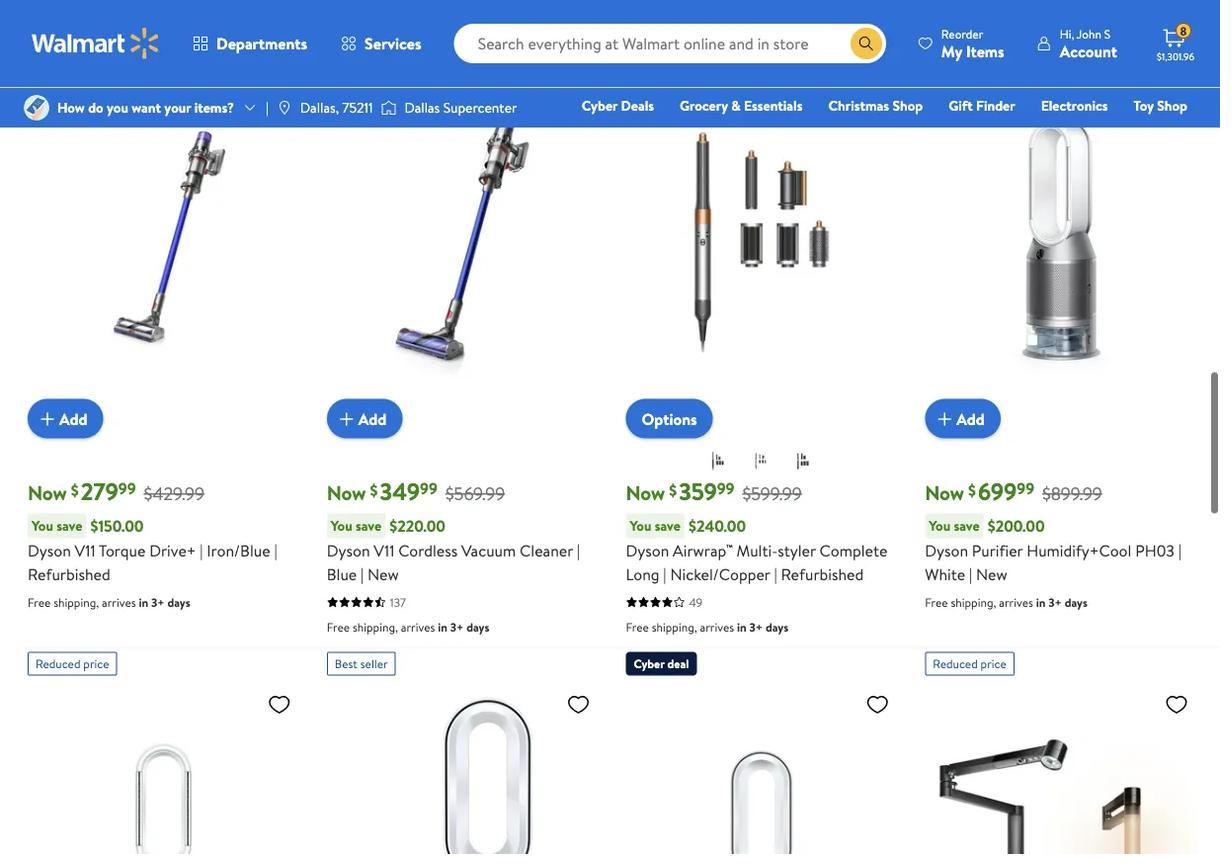 Task type: describe. For each thing, give the bounding box(es) containing it.
ph03
[[1136, 506, 1175, 528]]

blue
[[327, 530, 357, 551]]

dyson purifier humidify+cool formaldehyde ph04| white/gold | new image
[[28, 650, 299, 854]]

dyson airwrap™ multi-styler complete long | nickel/copper | refurbished image
[[626, 22, 898, 389]]

add to favorites list, dyson purifier humidify+cool ph03 | white | new image
[[1165, 30, 1189, 55]]

registry
[[961, 124, 1011, 143]]

you for 279
[[32, 483, 53, 502]]

toy
[[1134, 96, 1154, 115]]

save for 699
[[954, 483, 980, 502]]

dallas,
[[300, 98, 339, 117]]

add button for 349
[[327, 366, 403, 405]]

my
[[942, 40, 963, 62]]

days for 699
[[1065, 560, 1088, 577]]

fashion
[[834, 124, 880, 143]]

add to favorites list, dyson v11 torque drive+ | iron/blue | refurbished image
[[268, 30, 291, 55]]

you inside you save $240.00 dyson airwrap™ multi-styler complete long | nickel/copper | refurbished
[[630, 483, 652, 502]]

137
[[390, 560, 406, 577]]

$200.00
[[988, 482, 1045, 503]]

| right white
[[970, 530, 973, 551]]

options
[[642, 374, 698, 396]]

 image for how do you want your items?
[[24, 95, 49, 121]]

white
[[926, 530, 966, 551]]

save for 279
[[57, 483, 82, 502]]

do
[[88, 98, 103, 117]]

699 you save $200.00 dyson purifier humidify+cool ph03 | white | new free shipping, arrives in 3+ days
[[926, 442, 1182, 577]]

refurbished inside you save $240.00 dyson airwrap™ multi-styler complete long | nickel/copper | refurbished
[[782, 530, 864, 551]]

registry link
[[952, 123, 1020, 144]]

arrives down 137
[[401, 585, 435, 602]]

departments button
[[176, 20, 324, 67]]

deal
[[668, 622, 689, 639]]

in for 699
[[1037, 560, 1046, 577]]

359
[[679, 442, 717, 475]]

grocery & essentials link
[[671, 95, 812, 116]]

dallas
[[405, 98, 440, 117]]

 image for dallas, 75211
[[277, 100, 292, 116]]

cyber deals link
[[573, 95, 663, 116]]

save for 349
[[356, 483, 382, 502]]

in for 279
[[139, 560, 148, 577]]

you
[[107, 98, 128, 117]]

arrives down 49
[[700, 585, 735, 602]]

add for 349
[[359, 374, 387, 396]]

new inside 349 you save $220.00 dyson v11 cordless vacuum cleaner | blue | new
[[368, 530, 399, 551]]

3+ for 699
[[1049, 560, 1062, 577]]

john
[[1077, 25, 1102, 42]]

Walmart Site-Wide search field
[[454, 24, 887, 63]]

items?
[[194, 98, 234, 117]]

airwrap™
[[673, 506, 733, 528]]

supercenter
[[444, 98, 517, 117]]

torque
[[99, 506, 146, 528]]

cordless
[[399, 506, 458, 528]]

$240.00
[[689, 482, 746, 503]]

1 horizontal spatial days
[[766, 585, 789, 602]]

| left dallas,
[[266, 98, 269, 117]]

add to cart image for 349
[[335, 373, 359, 397]]

toy shop home
[[772, 96, 1188, 143]]

services
[[365, 33, 422, 54]]

complete
[[820, 506, 888, 528]]

arrives inside "279 you save $150.00 dyson v11 torque drive+ | iron/blue | refurbished free shipping, arrives in 3+ days"
[[102, 560, 136, 577]]

want
[[132, 98, 161, 117]]

279 you save $150.00 dyson v11 torque drive+ | iron/blue | refurbished free shipping, arrives in 3+ days
[[28, 442, 277, 577]]

49
[[689, 560, 703, 577]]

cleaner
[[520, 506, 573, 528]]

dallas, 75211
[[300, 98, 373, 117]]

| right iron/blue
[[274, 506, 277, 528]]

reorder my items
[[942, 25, 1005, 62]]

seller
[[361, 622, 388, 639]]

add to cart image for 699
[[933, 373, 957, 397]]

free shipping, arrives
[[327, 585, 438, 602]]

days for 279
[[167, 560, 190, 577]]

auto
[[906, 124, 935, 143]]

v11 for 279
[[75, 506, 95, 528]]

shop for christmas shop
[[893, 96, 924, 115]]

$150.00
[[90, 482, 144, 503]]

you save $240.00 dyson airwrap™ multi-styler complete long | nickel/copper | refurbished
[[626, 482, 888, 551]]

deals
[[621, 96, 654, 115]]

styler
[[778, 506, 816, 528]]

dyson inside you save $240.00 dyson airwrap™ multi-styler complete long | nickel/copper | refurbished
[[626, 506, 669, 528]]

debit
[[1070, 124, 1104, 143]]

1 horizontal spatial in
[[737, 585, 747, 602]]

gift finder
[[949, 96, 1016, 115]]

shipping, inside 699 you save $200.00 dyson purifier humidify+cool ph03 | white | new free shipping, arrives in 3+ days
[[951, 560, 997, 577]]

shop for toy shop home
[[1158, 96, 1188, 115]]

essentials
[[744, 96, 803, 115]]

Search search field
[[454, 24, 887, 63]]

best
[[335, 622, 358, 639]]

hi, john s account
[[1060, 25, 1118, 62]]

electronics
[[1042, 96, 1109, 115]]

auto link
[[897, 123, 944, 144]]

reorder
[[942, 25, 984, 42]]

shipping, inside "279 you save $150.00 dyson v11 torque drive+ | iron/blue | refurbished free shipping, arrives in 3+ days"
[[54, 560, 99, 577]]

699
[[979, 442, 1017, 475]]

finder
[[977, 96, 1016, 115]]

$599.99
[[743, 448, 802, 473]]

| right the ph03
[[1179, 506, 1182, 528]]

blue image
[[706, 416, 729, 440]]

shipping, down 49
[[652, 585, 698, 602]]

options link
[[626, 366, 713, 405]]

search icon image
[[859, 36, 875, 51]]

free shipping, arrives in 3+ days
[[626, 585, 789, 602]]

long
[[626, 530, 660, 551]]

cyber for cyber deals
[[582, 96, 618, 115]]

| right blue
[[361, 530, 364, 551]]



Task type: vqa. For each thing, say whether or not it's contained in the screenshot.
Supercenter
yes



Task type: locate. For each thing, give the bounding box(es) containing it.
how do you want your items?
[[57, 98, 234, 117]]

add up 699
[[957, 374, 985, 396]]

items
[[967, 40, 1005, 62]]

3+ down humidify+cool
[[1049, 560, 1062, 577]]

christmas shop link
[[820, 95, 932, 116]]

v11 for 349
[[374, 506, 395, 528]]

save down 349
[[356, 483, 382, 502]]

0 horizontal spatial refurbished
[[28, 530, 110, 551]]

| right 'drive+' at the bottom left of the page
[[200, 506, 203, 528]]

2 add to cart image from the left
[[335, 373, 359, 397]]

2 horizontal spatial add
[[957, 374, 985, 396]]

1 horizontal spatial add to cart image
[[335, 373, 359, 397]]

walmart+
[[1129, 124, 1188, 143]]

dyson for 699
[[926, 506, 969, 528]]

3+ for 279
[[151, 560, 165, 577]]

1 horizontal spatial refurbished
[[782, 530, 864, 551]]

iron/blue
[[207, 506, 270, 528]]

in down torque
[[139, 560, 148, 577]]

0 horizontal spatial days
[[167, 560, 190, 577]]

add button for 279
[[28, 366, 103, 405]]

2 horizontal spatial add to cart image
[[933, 373, 957, 397]]

arrives down torque
[[102, 560, 136, 577]]

75211
[[342, 98, 373, 117]]

1 add from the left
[[59, 374, 88, 396]]

1 horizontal spatial new
[[977, 530, 1008, 551]]

cyber left deals in the top right of the page
[[582, 96, 618, 115]]

1 new from the left
[[368, 530, 399, 551]]

2 add from the left
[[359, 374, 387, 396]]

days down nickel/copper
[[766, 585, 789, 602]]

you
[[32, 483, 53, 502], [331, 483, 353, 502], [630, 483, 652, 502], [929, 483, 951, 502]]

account
[[1060, 40, 1118, 62]]

save inside 349 you save $220.00 dyson v11 cordless vacuum cleaner | blue | new
[[356, 483, 382, 502]]

v11
[[75, 506, 95, 528], [374, 506, 395, 528]]

best seller
[[335, 622, 388, 639]]

add button
[[28, 366, 103, 405], [327, 366, 403, 405], [926, 366, 1001, 405]]

0 horizontal spatial v11
[[75, 506, 95, 528]]

you up 'long'
[[630, 483, 652, 502]]

2 v11 from the left
[[374, 506, 395, 528]]

1 add to cart image from the left
[[36, 373, 59, 397]]

shipping, down 137
[[353, 585, 398, 602]]

walmart image
[[32, 28, 160, 59]]

1 horizontal spatial v11
[[374, 506, 395, 528]]

one debit
[[1037, 124, 1104, 143]]

add
[[59, 374, 88, 396], [359, 374, 387, 396], [957, 374, 985, 396]]

you for 699
[[929, 483, 951, 502]]

99
[[717, 445, 735, 466]]

add button for 699
[[926, 366, 1001, 405]]

cyber for cyber deal
[[634, 622, 665, 639]]

1 save from the left
[[57, 483, 82, 502]]

0 horizontal spatial add button
[[28, 366, 103, 405]]

hi,
[[1060, 25, 1075, 42]]

cyber deals
[[582, 96, 654, 115]]

shop
[[893, 96, 924, 115], [1158, 96, 1188, 115]]

in inside "279 you save $150.00 dyson v11 torque drive+ | iron/blue | refurbished free shipping, arrives in 3+ days"
[[139, 560, 148, 577]]

2 shop from the left
[[1158, 96, 1188, 115]]

multi-
[[737, 506, 778, 528]]

in down nickel/copper
[[737, 585, 747, 602]]

nickel/copper
[[671, 530, 771, 551]]

dyson hp07 purifier hot + cool fan  | white/silver | new image
[[626, 650, 898, 854]]

electronics link
[[1033, 95, 1118, 116]]

add for 279
[[59, 374, 88, 396]]

grocery & essentials
[[680, 96, 803, 115]]

1 refurbished from the left
[[28, 530, 110, 551]]

1 dyson from the left
[[28, 506, 71, 528]]

2 horizontal spatial days
[[1065, 560, 1088, 577]]

3 dyson from the left
[[626, 506, 669, 528]]

fashion link
[[825, 123, 889, 144]]

| right 'long'
[[664, 530, 667, 551]]

279
[[81, 442, 118, 475]]

1 add button from the left
[[28, 366, 103, 405]]

v11 left torque
[[75, 506, 95, 528]]

free inside 699 you save $200.00 dyson purifier humidify+cool ph03 | white | new free shipping, arrives in 3+ days
[[926, 560, 949, 577]]

refurbished
[[28, 530, 110, 551], [782, 530, 864, 551]]

2 horizontal spatial add button
[[926, 366, 1001, 405]]

2 you from the left
[[331, 483, 353, 502]]

free inside "279 you save $150.00 dyson v11 torque drive+ | iron/blue | refurbished free shipping, arrives in 3+ days"
[[28, 560, 51, 577]]

home link
[[763, 123, 817, 144]]

refurbished inside "279 you save $150.00 dyson v11 torque drive+ | iron/blue | refurbished free shipping, arrives in 3+ days"
[[28, 530, 110, 551]]

3 you from the left
[[630, 483, 652, 502]]

4 dyson from the left
[[926, 506, 969, 528]]

1 shop from the left
[[893, 96, 924, 115]]

dyson left torque
[[28, 506, 71, 528]]

refurbished down torque
[[28, 530, 110, 551]]

add button up 349
[[327, 366, 403, 405]]

dyson for 279
[[28, 506, 71, 528]]

2 horizontal spatial  image
[[381, 98, 397, 118]]

| right cleaner
[[577, 506, 580, 528]]

s
[[1105, 25, 1111, 42]]

3+ inside "279 you save $150.00 dyson v11 torque drive+ | iron/blue | refurbished free shipping, arrives in 3+ days"
[[151, 560, 165, 577]]

359 99 $599.99
[[679, 442, 802, 475]]

you inside 699 you save $200.00 dyson purifier humidify+cool ph03 | white | new free shipping, arrives in 3+ days
[[929, 483, 951, 502]]

add to favorites list, dyson airwrap™ multi-styler complete long | nickel/copper | refurbished image
[[866, 30, 890, 55]]

save inside "279 you save $150.00 dyson v11 torque drive+ | iron/blue | refurbished free shipping, arrives in 3+ days"
[[57, 483, 82, 502]]

dallas supercenter
[[405, 98, 517, 117]]

you left $150.00
[[32, 483, 53, 502]]

departments
[[216, 33, 308, 54]]

dyson up blue
[[327, 506, 370, 528]]

arrives
[[102, 560, 136, 577], [1000, 560, 1034, 577], [401, 585, 435, 602], [700, 585, 735, 602]]

1 horizontal spatial add button
[[327, 366, 403, 405]]

2 horizontal spatial 3+
[[1049, 560, 1062, 577]]

christmas shop
[[829, 96, 924, 115]]

dyson inside 699 you save $200.00 dyson purifier humidify+cool ph03 | white | new free shipping, arrives in 3+ days
[[926, 506, 969, 528]]

dyson
[[28, 506, 71, 528], [327, 506, 370, 528], [626, 506, 669, 528], [926, 506, 969, 528]]

how
[[57, 98, 85, 117]]

2 dyson from the left
[[327, 506, 370, 528]]

shop inside christmas shop link
[[893, 96, 924, 115]]

v11 down $220.00
[[374, 506, 395, 528]]

days inside 699 you save $200.00 dyson purifier humidify+cool ph03 | white | new free shipping, arrives in 3+ days
[[1065, 560, 1088, 577]]

3+ down 'drive+' at the bottom left of the page
[[151, 560, 165, 577]]

one debit link
[[1028, 123, 1112, 144]]

3 save from the left
[[655, 483, 681, 502]]

services button
[[324, 20, 439, 67]]

one
[[1037, 124, 1066, 143]]

shop right toy
[[1158, 96, 1188, 115]]

shop inside toy shop home
[[1158, 96, 1188, 115]]

2 refurbished from the left
[[782, 530, 864, 551]]

0 horizontal spatial in
[[139, 560, 148, 577]]

| down multi-
[[775, 530, 778, 551]]

dyson v11 cordless vacuum cleaner | blue | new image
[[327, 22, 599, 389]]

new down purifier
[[977, 530, 1008, 551]]

dyson purifier humidify+cool ph03 | white | new image
[[926, 22, 1197, 389]]

save
[[57, 483, 82, 502], [356, 483, 382, 502], [655, 483, 681, 502], [954, 483, 980, 502]]

add to cart image
[[36, 373, 59, 397], [335, 373, 359, 397], [933, 373, 957, 397]]

0 vertical spatial cyber
[[582, 96, 618, 115]]

arrives down purifier
[[1000, 560, 1034, 577]]

349
[[380, 442, 420, 475]]

add button up 279
[[28, 366, 103, 405]]

0 horizontal spatial  image
[[24, 95, 49, 121]]

cyber deal
[[634, 622, 689, 639]]

cyber left deal
[[634, 622, 665, 639]]

grocery
[[680, 96, 728, 115]]

0 horizontal spatial shop
[[893, 96, 924, 115]]

new
[[368, 530, 399, 551], [977, 530, 1008, 551]]

save inside you save $240.00 dyson airwrap™ multi-styler complete long | nickel/copper | refurbished
[[655, 483, 681, 502]]

days down humidify+cool
[[1065, 560, 1088, 577]]

walmart+ link
[[1120, 123, 1197, 144]]

dyson inside "279 you save $150.00 dyson v11 torque drive+ | iron/blue | refurbished free shipping, arrives in 3+ days"
[[28, 506, 71, 528]]

shipping, down torque
[[54, 560, 99, 577]]

0 horizontal spatial add
[[59, 374, 88, 396]]

gift finder link
[[940, 95, 1025, 116]]

dyson up 'long'
[[626, 506, 669, 528]]

home
[[772, 124, 808, 143]]

you up blue
[[331, 483, 353, 502]]

dyson v11 torque drive+ | iron/blue | refurbished image
[[28, 22, 299, 389]]

1 horizontal spatial add
[[359, 374, 387, 396]]

 image
[[24, 95, 49, 121], [381, 98, 397, 118], [277, 100, 292, 116]]

3+ inside 699 you save $200.00 dyson purifier humidify+cool ph03 | white | new free shipping, arrives in 3+ days
[[1049, 560, 1062, 577]]

$1,301.96
[[1158, 49, 1195, 63]]

1 horizontal spatial 3+
[[750, 585, 763, 602]]

shop up auto link
[[893, 96, 924, 115]]

0 horizontal spatial add to cart image
[[36, 373, 59, 397]]

1 horizontal spatial shop
[[1158, 96, 1188, 115]]

4 save from the left
[[954, 483, 980, 502]]

dyson hp04 pure hot+cool air purifier, heater & fan | white/silver | refurbished image
[[327, 650, 599, 854]]

vacuum
[[462, 506, 516, 528]]

dyson solarcycle morph desk light | black | new image
[[926, 650, 1197, 854]]

0 horizontal spatial new
[[368, 530, 399, 551]]

cyber
[[582, 96, 618, 115], [634, 622, 665, 639]]

drive+
[[149, 506, 196, 528]]

349 you save $220.00 dyson v11 cordless vacuum cleaner | blue | new
[[327, 442, 580, 551]]

add to favorites list, dyson v11 cordless vacuum cleaner | blue | new image
[[567, 30, 591, 55]]

you inside 349 you save $220.00 dyson v11 cordless vacuum cleaner | blue | new
[[331, 483, 353, 502]]

you for 349
[[331, 483, 353, 502]]

dyson inside 349 you save $220.00 dyson v11 cordless vacuum cleaner | blue | new
[[327, 506, 370, 528]]

toy shop link
[[1126, 95, 1197, 116]]

|
[[266, 98, 269, 117], [200, 506, 203, 528], [274, 506, 277, 528], [577, 506, 580, 528], [1179, 506, 1182, 528], [361, 530, 364, 551], [664, 530, 667, 551], [775, 530, 778, 551], [970, 530, 973, 551]]

1 v11 from the left
[[75, 506, 95, 528]]

save down 279
[[57, 483, 82, 502]]

3+ down nickel/copper
[[750, 585, 763, 602]]

4 you from the left
[[929, 483, 951, 502]]

1 vertical spatial cyber
[[634, 622, 665, 639]]

in
[[139, 560, 148, 577], [1037, 560, 1046, 577], [737, 585, 747, 602]]

in inside 699 you save $200.00 dyson purifier humidify+cool ph03 | white | new free shipping, arrives in 3+ days
[[1037, 560, 1046, 577]]

christmas
[[829, 96, 890, 115]]

3 add to cart image from the left
[[933, 373, 957, 397]]

purifier
[[973, 506, 1024, 528]]

3 add button from the left
[[926, 366, 1001, 405]]

arrives inside 699 you save $200.00 dyson purifier humidify+cool ph03 | white | new free shipping, arrives in 3+ days
[[1000, 560, 1034, 577]]

 image left dallas,
[[277, 100, 292, 116]]

3+
[[151, 560, 165, 577], [1049, 560, 1062, 577], [750, 585, 763, 602]]

you inside "279 you save $150.00 dyson v11 torque drive+ | iron/blue | refurbished free shipping, arrives in 3+ days"
[[32, 483, 53, 502]]

add to cart image for 279
[[36, 373, 59, 397]]

shipping, down white
[[951, 560, 997, 577]]

refurbished down styler
[[782, 530, 864, 551]]

new inside 699 you save $200.00 dyson purifier humidify+cool ph03 | white | new free shipping, arrives in 3+ days
[[977, 530, 1008, 551]]

0 horizontal spatial 3+
[[151, 560, 165, 577]]

v11 inside "279 you save $150.00 dyson v11 torque drive+ | iron/blue | refurbished free shipping, arrives in 3+ days"
[[75, 506, 95, 528]]

add up 279
[[59, 374, 88, 396]]

dyson for 349
[[327, 506, 370, 528]]

add up 349
[[359, 374, 387, 396]]

2 save from the left
[[356, 483, 382, 502]]

new up 137
[[368, 530, 399, 551]]

save up purifier
[[954, 483, 980, 502]]

days down 'drive+' at the bottom left of the page
[[167, 560, 190, 577]]

$220.00
[[390, 482, 446, 503]]

days inside "279 you save $150.00 dyson v11 torque drive+ | iron/blue | refurbished free shipping, arrives in 3+ days"
[[167, 560, 190, 577]]

 image left how on the left top
[[24, 95, 49, 121]]

humidify+cool
[[1027, 506, 1132, 528]]

in down humidify+cool
[[1037, 560, 1046, 577]]

 image right 75211 at the top left
[[381, 98, 397, 118]]

your
[[164, 98, 191, 117]]

dyson up white
[[926, 506, 969, 528]]

save up "airwrap™"
[[655, 483, 681, 502]]

3 add from the left
[[957, 374, 985, 396]]

2 new from the left
[[977, 530, 1008, 551]]

1 horizontal spatial cyber
[[634, 622, 665, 639]]

save inside 699 you save $200.00 dyson purifier humidify+cool ph03 | white | new free shipping, arrives in 3+ days
[[954, 483, 980, 502]]

2 add button from the left
[[327, 366, 403, 405]]

add for 699
[[957, 374, 985, 396]]

0 horizontal spatial cyber
[[582, 96, 618, 115]]

2 horizontal spatial in
[[1037, 560, 1046, 577]]

8
[[1181, 22, 1188, 39]]

1 you from the left
[[32, 483, 53, 502]]

v11 inside 349 you save $220.00 dyson v11 cordless vacuum cleaner | blue | new
[[374, 506, 395, 528]]

you up white
[[929, 483, 951, 502]]

add button up 699
[[926, 366, 1001, 405]]

gift
[[949, 96, 973, 115]]

1 horizontal spatial  image
[[277, 100, 292, 116]]

days
[[167, 560, 190, 577], [1065, 560, 1088, 577], [766, 585, 789, 602]]

 image for dallas supercenter
[[381, 98, 397, 118]]



